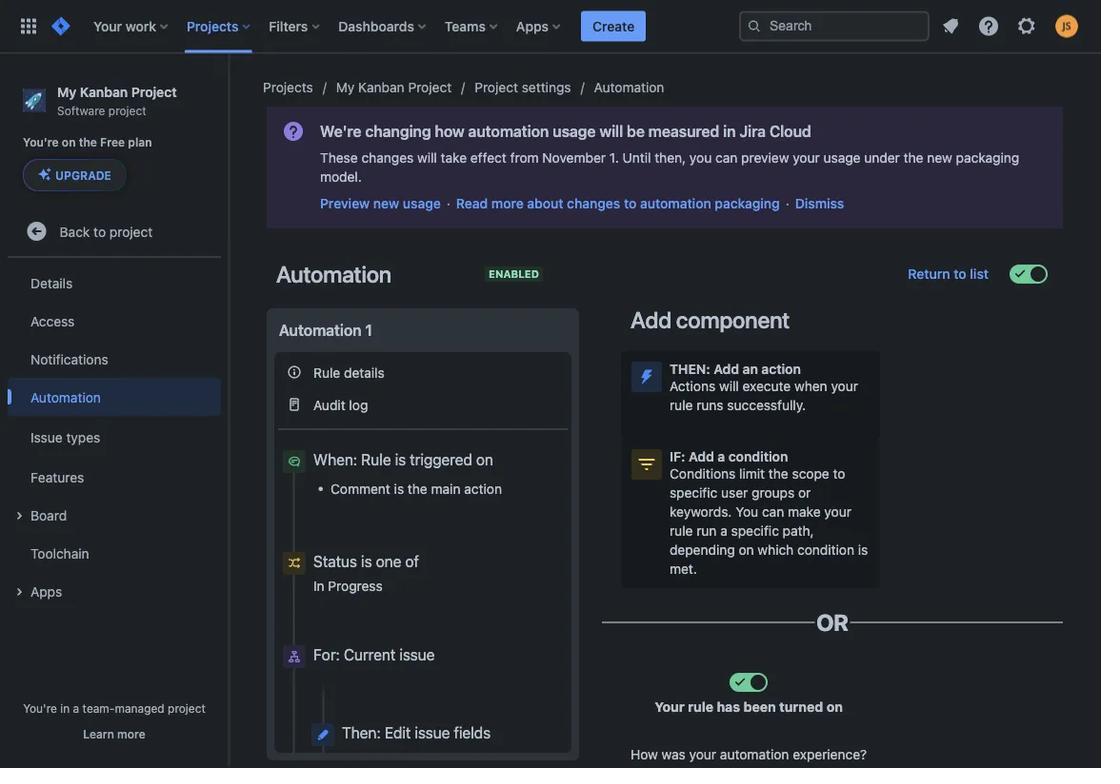 Task type: locate. For each thing, give the bounding box(es) containing it.
your right when
[[831, 379, 858, 394]]

1 horizontal spatial usage
[[553, 122, 596, 140]]

1 horizontal spatial more
[[491, 196, 524, 211]]

your right make
[[824, 504, 851, 520]]

specific down the "you"
[[731, 523, 779, 539]]

your down cloud
[[793, 150, 820, 166]]

changes
[[361, 150, 414, 166], [567, 196, 620, 211]]

make
[[788, 504, 821, 520]]

0 vertical spatial issue
[[399, 646, 435, 664]]

how was your automation experience?
[[631, 747, 867, 763]]

my for my kanban project software project
[[57, 84, 76, 100]]

affects
[[342, 751, 390, 766]]

0 vertical spatial will
[[599, 122, 623, 140]]

0 vertical spatial projects
[[187, 18, 238, 34]]

0 horizontal spatial automation link
[[8, 378, 221, 416]]

1 vertical spatial add component
[[313, 612, 411, 628]]

1 vertical spatial will
[[417, 150, 437, 166]]

a right "run"
[[720, 523, 727, 539]]

runs
[[696, 398, 724, 413]]

specific up keywords.
[[670, 485, 718, 501]]

teams
[[445, 18, 486, 34]]

upgrade
[[55, 169, 111, 182]]

more down managed on the bottom
[[117, 728, 145, 741]]

automation link
[[594, 76, 664, 99], [8, 378, 221, 416]]

on left which
[[739, 542, 754, 558]]

issue up the versions
[[415, 724, 450, 742]]

0 vertical spatial rule
[[313, 365, 340, 380]]

can right the 'you'
[[715, 150, 737, 166]]

my up software
[[57, 84, 76, 100]]

audit log button
[[278, 389, 568, 421]]

then:
[[342, 724, 381, 742]]

banner
[[0, 0, 1101, 53]]

1 vertical spatial rule
[[361, 451, 391, 469]]

project up details 'link'
[[109, 224, 153, 239]]

automation left 1
[[279, 321, 362, 340]]

november
[[542, 150, 606, 166]]

1 horizontal spatial will
[[599, 122, 623, 140]]

status is one of in progress
[[313, 552, 419, 594]]

the
[[79, 135, 97, 149], [904, 150, 923, 166], [769, 466, 788, 482], [408, 481, 427, 497]]

is inside status is one of in progress
[[361, 552, 372, 571]]

will inside then: add an action actions will execute when your rule runs successfully.
[[719, 379, 739, 394]]

group
[[8, 258, 221, 616]]

0 horizontal spatial condition
[[728, 449, 788, 465]]

0 horizontal spatial packaging
[[715, 196, 780, 211]]

project
[[408, 80, 452, 95], [475, 80, 518, 95], [131, 84, 177, 100]]

my kanban project software project
[[57, 84, 177, 117]]

has
[[717, 700, 740, 715]]

project right managed on the bottom
[[168, 702, 206, 715]]

your inside if: add a condition conditions limit the scope to specific user groups or keywords. you can make your rule run a specific path, depending on which condition is met.
[[824, 504, 851, 520]]

jira software image
[[50, 15, 72, 38], [50, 15, 72, 38]]

2 horizontal spatial will
[[719, 379, 739, 394]]

kanban for my kanban project
[[358, 80, 404, 95]]

in
[[723, 122, 736, 140], [60, 702, 70, 715]]

automation link up the be
[[594, 76, 664, 99]]

rule inside if: add a condition conditions limit the scope to specific user groups or keywords. you can make your rule run a specific path, depending on which condition is met.
[[670, 523, 693, 539]]

automation inside automation link
[[30, 389, 101, 405]]

the left 'free'
[[79, 135, 97, 149]]

is up comment is the main action
[[395, 451, 406, 469]]

1 horizontal spatial component
[[676, 307, 790, 333]]

appswitcher icon image
[[17, 15, 40, 38]]

automation down the been
[[720, 747, 789, 763]]

the inside we're changing how automation usage will be measured in jira cloud these changes will take effect from november 1. until then, you can preview your usage under the new packaging model.
[[904, 150, 923, 166]]

0 vertical spatial your
[[93, 18, 122, 34]]

0 horizontal spatial add component
[[313, 612, 411, 628]]

expand image
[[8, 581, 30, 604]]

in left jira
[[723, 122, 736, 140]]

your inside then: add an action actions will execute when your rule runs successfully.
[[831, 379, 858, 394]]

effect
[[470, 150, 507, 166]]

0 vertical spatial can
[[715, 150, 737, 166]]

take
[[441, 150, 467, 166]]

0 vertical spatial automation link
[[594, 76, 664, 99]]

2 vertical spatial usage
[[403, 196, 441, 211]]

kanban inside my kanban project software project
[[80, 84, 128, 100]]

primary element
[[11, 0, 739, 53]]

automation link for notifications
[[8, 378, 221, 416]]

my inside my kanban project link
[[336, 80, 355, 95]]

notifications
[[30, 351, 108, 367]]

action up execute
[[761, 361, 801, 377]]

plan
[[128, 135, 152, 149]]

1 horizontal spatial new
[[927, 150, 952, 166]]

·
[[446, 196, 450, 211], [786, 196, 789, 211]]

· left read
[[446, 196, 450, 211]]

an
[[743, 361, 758, 377]]

add component up then:
[[631, 307, 790, 333]]

0 horizontal spatial more
[[117, 728, 145, 741]]

projects for projects link
[[263, 80, 313, 95]]

1 vertical spatial packaging
[[715, 196, 780, 211]]

group containing details
[[8, 258, 221, 616]]

rule details
[[313, 365, 385, 380]]

will left take
[[417, 150, 437, 166]]

will left the be
[[599, 122, 623, 140]]

0 vertical spatial component
[[676, 307, 790, 333]]

0 horizontal spatial changes
[[361, 150, 414, 166]]

my inside my kanban project software project
[[57, 84, 76, 100]]

features
[[30, 469, 84, 485]]

apps inside dropdown button
[[516, 18, 549, 34]]

you're up the upgrade button on the top left of page
[[23, 135, 59, 149]]

project for my kanban project software project
[[131, 84, 177, 100]]

0 horizontal spatial ·
[[446, 196, 450, 211]]

rule down 'actions'
[[670, 398, 693, 413]]

1 vertical spatial in
[[60, 702, 70, 715]]

scope
[[792, 466, 829, 482]]

1 vertical spatial can
[[762, 504, 784, 520]]

to
[[624, 196, 637, 211], [93, 224, 106, 239], [954, 266, 966, 282], [833, 466, 845, 482]]

1 vertical spatial apps
[[30, 584, 62, 599]]

project settings
[[475, 80, 571, 95]]

cloud
[[769, 122, 811, 140]]

2 you're from the top
[[23, 702, 57, 715]]

1 horizontal spatial ·
[[786, 196, 789, 211]]

is right which
[[858, 542, 868, 558]]

dashboards button
[[333, 11, 433, 41]]

a left team-
[[73, 702, 79, 715]]

2 vertical spatial project
[[168, 702, 206, 715]]

changes down changing
[[361, 150, 414, 166]]

you're left team-
[[23, 702, 57, 715]]

1 vertical spatial more
[[117, 728, 145, 741]]

automation up the be
[[594, 80, 664, 95]]

new right preview
[[373, 196, 399, 211]]

0 horizontal spatial your
[[93, 18, 122, 34]]

1 horizontal spatial in
[[723, 122, 736, 140]]

1 vertical spatial component
[[342, 612, 411, 628]]

1 horizontal spatial kanban
[[358, 80, 404, 95]]

my for my kanban project
[[336, 80, 355, 95]]

return to list
[[908, 266, 989, 282]]

on right triggered
[[476, 451, 493, 469]]

0 horizontal spatial usage
[[403, 196, 441, 211]]

1 horizontal spatial your
[[655, 700, 685, 715]]

the right under
[[904, 150, 923, 166]]

rule
[[670, 398, 693, 413], [670, 523, 693, 539], [688, 700, 713, 715]]

notifications link
[[8, 340, 221, 378]]

changes right about
[[567, 196, 620, 211]]

kanban for my kanban project software project
[[80, 84, 128, 100]]

issue down add component button
[[399, 646, 435, 664]]

the up groups
[[769, 466, 788, 482]]

your left work
[[93, 18, 122, 34]]

1 vertical spatial rule
[[670, 523, 693, 539]]

in left team-
[[60, 702, 70, 715]]

1 you're from the top
[[23, 135, 59, 149]]

how
[[435, 122, 464, 140]]

dismiss
[[795, 196, 844, 211]]

2 vertical spatial rule
[[688, 700, 713, 715]]

0 horizontal spatial new
[[373, 196, 399, 211]]

audit log
[[313, 397, 368, 413]]

your
[[793, 150, 820, 166], [831, 379, 858, 394], [824, 504, 851, 520], [689, 747, 716, 763]]

if: add a condition conditions limit the scope to specific user groups or keywords. you can make your rule run a specific path, depending on which condition is met.
[[670, 449, 868, 577]]

condition down path,
[[797, 542, 854, 558]]

rule up the audit
[[313, 365, 340, 380]]

1 horizontal spatial packaging
[[956, 150, 1019, 166]]

then,
[[655, 150, 686, 166]]

more
[[491, 196, 524, 211], [117, 728, 145, 741]]

automation down notifications
[[30, 389, 101, 405]]

1 vertical spatial automation
[[640, 196, 711, 211]]

enabled
[[489, 268, 539, 280]]

1 horizontal spatial automation link
[[594, 76, 664, 99]]

expand image
[[8, 505, 30, 528]]

1 vertical spatial projects
[[263, 80, 313, 95]]

is inside if: add a condition conditions limit the scope to specific user groups or keywords. you can make your rule run a specific path, depending on which condition is met.
[[858, 542, 868, 558]]

a for limit
[[718, 449, 725, 465]]

2 vertical spatial automation
[[720, 747, 789, 763]]

my up we're
[[336, 80, 355, 95]]

automation inside we're changing how automation usage will be measured in jira cloud these changes will take effect from november 1. until then, you can preview your usage under the new packaging model.
[[468, 122, 549, 140]]

0 vertical spatial automation
[[468, 122, 549, 140]]

or
[[816, 610, 848, 636]]

which
[[758, 542, 794, 558]]

kanban
[[358, 80, 404, 95], [80, 84, 128, 100]]

to right scope
[[833, 466, 845, 482]]

1 vertical spatial usage
[[823, 150, 861, 166]]

kanban up software
[[80, 84, 128, 100]]

1 vertical spatial specific
[[731, 523, 779, 539]]

0 vertical spatial rule
[[670, 398, 693, 413]]

0 vertical spatial condition
[[728, 449, 788, 465]]

on
[[62, 135, 76, 149], [476, 451, 493, 469], [739, 542, 754, 558], [826, 700, 843, 715]]

project left settings
[[475, 80, 518, 95]]

1 horizontal spatial action
[[761, 361, 801, 377]]

will up runs
[[719, 379, 739, 394]]

usage up november
[[553, 122, 596, 140]]

0 horizontal spatial specific
[[670, 485, 718, 501]]

usage
[[553, 122, 596, 140], [823, 150, 861, 166], [403, 196, 441, 211]]

1 vertical spatial your
[[655, 700, 685, 715]]

automation
[[594, 80, 664, 95], [276, 261, 391, 288], [279, 321, 362, 340], [30, 389, 101, 405]]

automation down then,
[[640, 196, 711, 211]]

0 horizontal spatial my
[[57, 84, 76, 100]]

1 horizontal spatial can
[[762, 504, 784, 520]]

condition
[[728, 449, 788, 465], [797, 542, 854, 558]]

add component down progress
[[313, 612, 411, 628]]

1 vertical spatial issue
[[415, 724, 450, 742]]

log
[[349, 397, 368, 413]]

0 vertical spatial apps
[[516, 18, 549, 34]]

add up conditions
[[689, 449, 714, 465]]

1 horizontal spatial condition
[[797, 542, 854, 558]]

1 horizontal spatial rule
[[361, 451, 391, 469]]

0 horizontal spatial project
[[131, 84, 177, 100]]

component up for: current issue on the bottom left of page
[[342, 612, 411, 628]]

your inside popup button
[[93, 18, 122, 34]]

apps down toolchain
[[30, 584, 62, 599]]

will for actions
[[719, 379, 739, 394]]

0 horizontal spatial can
[[715, 150, 737, 166]]

access
[[30, 313, 75, 329]]

2 vertical spatial a
[[73, 702, 79, 715]]

one
[[376, 552, 401, 571]]

a up conditions
[[718, 449, 725, 465]]

issue for current
[[399, 646, 435, 664]]

projects up sidebar navigation icon
[[187, 18, 238, 34]]

project up plan
[[131, 84, 177, 100]]

projects inside popup button
[[187, 18, 238, 34]]

can inside we're changing how automation usage will be measured in jira cloud these changes will take effect from november 1. until then, you can preview your usage under the new packaging model.
[[715, 150, 737, 166]]

kanban up changing
[[358, 80, 404, 95]]

1 horizontal spatial apps
[[516, 18, 549, 34]]

project inside my kanban project software project
[[131, 84, 177, 100]]

add component button
[[278, 604, 568, 636]]

you
[[690, 150, 712, 166]]

Search field
[[739, 11, 930, 41]]

0 vertical spatial a
[[718, 449, 725, 465]]

read
[[456, 196, 488, 211]]

condition up limit
[[728, 449, 788, 465]]

add up then:
[[631, 307, 671, 333]]

2 vertical spatial will
[[719, 379, 739, 394]]

more right read
[[491, 196, 524, 211]]

projects right sidebar navigation icon
[[263, 80, 313, 95]]

usage left read
[[403, 196, 441, 211]]

packaging inside we're changing how automation usage will be measured in jira cloud these changes will take effect from november 1. until then, you can preview your usage under the new packaging model.
[[956, 150, 1019, 166]]

0 vertical spatial you're
[[23, 135, 59, 149]]

main
[[431, 481, 461, 497]]

1 horizontal spatial projects
[[263, 80, 313, 95]]

1 vertical spatial changes
[[567, 196, 620, 211]]

your up was
[[655, 700, 685, 715]]

automation up from at the left top
[[468, 122, 549, 140]]

is left one
[[361, 552, 372, 571]]

project up how at the left top of page
[[408, 80, 452, 95]]

apps button
[[510, 11, 568, 41]]

back to project
[[60, 224, 153, 239]]

0 horizontal spatial will
[[417, 150, 437, 166]]

rule up "comment" at the bottom of the page
[[361, 451, 391, 469]]

· left dismiss on the right top of page
[[786, 196, 789, 211]]

is down the when: rule is triggered on
[[394, 481, 404, 497]]

1 vertical spatial automation link
[[8, 378, 221, 416]]

0 vertical spatial new
[[927, 150, 952, 166]]

comment is the main action
[[331, 481, 502, 497]]

0 horizontal spatial in
[[60, 702, 70, 715]]

1 horizontal spatial add component
[[631, 307, 790, 333]]

is
[[395, 451, 406, 469], [394, 481, 404, 497], [858, 542, 868, 558], [361, 552, 372, 571]]

issue for edit
[[415, 724, 450, 742]]

you
[[735, 504, 758, 520]]

0 horizontal spatial automation
[[468, 122, 549, 140]]

2 horizontal spatial automation
[[720, 747, 789, 763]]

0 horizontal spatial action
[[464, 481, 502, 497]]

add down in
[[313, 612, 338, 628]]

apps right teams popup button
[[516, 18, 549, 34]]

1 vertical spatial you're
[[23, 702, 57, 715]]

component up an
[[676, 307, 790, 333]]

0 vertical spatial in
[[723, 122, 736, 140]]

until
[[623, 150, 651, 166]]

changes inside we're changing how automation usage will be measured in jira cloud these changes will take effect from november 1. until then, you can preview your usage under the new packaging model.
[[361, 150, 414, 166]]

0 horizontal spatial projects
[[187, 18, 238, 34]]

issue inside button
[[399, 646, 435, 664]]

0 vertical spatial action
[[761, 361, 801, 377]]

to left list
[[954, 266, 966, 282]]

0 horizontal spatial component
[[342, 612, 411, 628]]

add left an
[[714, 361, 739, 377]]

0 vertical spatial project
[[108, 104, 146, 117]]

action right main
[[464, 481, 502, 497]]

0 horizontal spatial apps
[[30, 584, 62, 599]]

issue inside then: edit issue fields affects versions
[[415, 724, 450, 742]]

rule inside rule details button
[[313, 365, 340, 380]]

project up plan
[[108, 104, 146, 117]]

to inside button
[[954, 266, 966, 282]]

was
[[662, 747, 686, 763]]

rule left "run"
[[670, 523, 693, 539]]

1 vertical spatial action
[[464, 481, 502, 497]]

can down groups
[[762, 504, 784, 520]]

preview
[[320, 196, 370, 211]]

0 vertical spatial packaging
[[956, 150, 1019, 166]]

new right under
[[927, 150, 952, 166]]

to inside if: add a condition conditions limit the scope to specific user groups or keywords. you can make your rule run a specific path, depending on which condition is met.
[[833, 466, 845, 482]]

a for project
[[73, 702, 79, 715]]

rule
[[313, 365, 340, 380], [361, 451, 391, 469]]

automation link up types on the bottom left of the page
[[8, 378, 221, 416]]

usage left under
[[823, 150, 861, 166]]

1 horizontal spatial my
[[336, 80, 355, 95]]

or
[[798, 485, 811, 501]]

your for your rule has been turned on
[[655, 700, 685, 715]]

details
[[30, 275, 73, 291]]

rule left "has"
[[688, 700, 713, 715]]

0 horizontal spatial kanban
[[80, 84, 128, 100]]

0 vertical spatial specific
[[670, 485, 718, 501]]



Task type: vqa. For each thing, say whether or not it's contained in the screenshot.
restriction
no



Task type: describe. For each thing, give the bounding box(es) containing it.
automation 1
[[279, 321, 372, 340]]

projects for projects popup button
[[187, 18, 238, 34]]

changing
[[365, 122, 431, 140]]

will for usage
[[599, 122, 623, 140]]

groups
[[752, 485, 795, 501]]

learn
[[83, 728, 114, 741]]

apps inside button
[[30, 584, 62, 599]]

1 vertical spatial new
[[373, 196, 399, 211]]

you're on the free plan
[[23, 135, 152, 149]]

automation for how
[[468, 122, 549, 140]]

toolchain
[[30, 546, 89, 561]]

free
[[100, 135, 125, 149]]

dashboards
[[338, 18, 414, 34]]

add inside then: add an action actions will execute when your rule runs successfully.
[[714, 361, 739, 377]]

project settings link
[[475, 76, 571, 99]]

to down the until
[[624, 196, 637, 211]]

your work button
[[88, 11, 175, 41]]

under
[[864, 150, 900, 166]]

issue types
[[30, 429, 100, 445]]

your right was
[[689, 747, 716, 763]]

features link
[[8, 458, 221, 496]]

add inside if: add a condition conditions limit the scope to specific user groups or keywords. you can make your rule run a specific path, depending on which condition is met.
[[689, 449, 714, 465]]

we're changing how automation usage will be measured in jira cloud these changes will take effect from november 1. until then, you can preview your usage under the new packaging model.
[[320, 122, 1019, 185]]

we're
[[320, 122, 362, 140]]

fields
[[454, 724, 491, 742]]

work
[[125, 18, 156, 34]]

on inside if: add a condition conditions limit the scope to specific user groups or keywords. you can make your rule run a specific path, depending on which condition is met.
[[739, 542, 754, 558]]

in
[[313, 579, 324, 594]]

when
[[794, 379, 827, 394]]

my kanban project link
[[336, 76, 452, 99]]

execute
[[743, 379, 791, 394]]

automation up the automation 1
[[276, 261, 391, 288]]

create button
[[581, 11, 646, 41]]

then: edit issue fields affects versions
[[342, 724, 491, 766]]

projects link
[[263, 76, 313, 99]]

automation link for project settings
[[594, 76, 664, 99]]

run
[[696, 523, 717, 539]]

my kanban project
[[336, 80, 452, 95]]

1 vertical spatial condition
[[797, 542, 854, 558]]

conditions
[[670, 466, 736, 482]]

on up the upgrade button on the top left of page
[[62, 135, 76, 149]]

your rule has been turned on
[[655, 700, 843, 715]]

on right turned
[[826, 700, 843, 715]]

0 vertical spatial add component
[[631, 307, 790, 333]]

2 · from the left
[[786, 196, 789, 211]]

your profile and settings image
[[1055, 15, 1078, 38]]

rule inside then: add an action actions will execute when your rule runs successfully.
[[670, 398, 693, 413]]

for:
[[313, 646, 340, 664]]

2 horizontal spatial usage
[[823, 150, 861, 166]]

upgrade button
[[24, 160, 126, 191]]

status
[[313, 552, 357, 571]]

sidebar navigation image
[[208, 76, 250, 114]]

return
[[908, 266, 950, 282]]

keywords.
[[670, 504, 732, 520]]

from
[[510, 150, 539, 166]]

in inside we're changing how automation usage will be measured in jira cloud these changes will take effect from november 1. until then, you can preview your usage under the new packaging model.
[[723, 122, 736, 140]]

preview
[[741, 150, 789, 166]]

met.
[[670, 561, 697, 577]]

1.
[[609, 150, 619, 166]]

teams button
[[439, 11, 505, 41]]

0 vertical spatial usage
[[553, 122, 596, 140]]

0 vertical spatial more
[[491, 196, 524, 211]]

current
[[344, 646, 395, 664]]

board button
[[8, 496, 221, 535]]

these
[[320, 150, 358, 166]]

component inside button
[[342, 612, 411, 628]]

if:
[[670, 449, 685, 465]]

when: rule is triggered on
[[313, 451, 493, 469]]

apps button
[[8, 573, 221, 611]]

when:
[[313, 451, 357, 469]]

for: current issue
[[313, 646, 435, 664]]

of
[[405, 552, 419, 571]]

path,
[[783, 523, 814, 539]]

action inside then: add an action actions will execute when your rule runs successfully.
[[761, 361, 801, 377]]

depending
[[670, 542, 735, 558]]

about
[[527, 196, 563, 211]]

1 · from the left
[[446, 196, 450, 211]]

your work
[[93, 18, 156, 34]]

search image
[[747, 19, 762, 34]]

can inside if: add a condition conditions limit the scope to specific user groups or keywords. you can make your rule run a specific path, depending on which condition is met.
[[762, 504, 784, 520]]

1 horizontal spatial changes
[[567, 196, 620, 211]]

add component inside add component button
[[313, 612, 411, 628]]

toolchain link
[[8, 535, 221, 573]]

types
[[66, 429, 100, 445]]

2 horizontal spatial project
[[475, 80, 518, 95]]

notifications image
[[939, 15, 962, 38]]

filters
[[269, 18, 308, 34]]

banner containing your work
[[0, 0, 1101, 53]]

details link
[[8, 264, 221, 302]]

you're for you're in a team-managed project
[[23, 702, 57, 715]]

edit
[[385, 724, 411, 742]]

1 horizontal spatial automation
[[640, 196, 711, 211]]

add inside button
[[313, 612, 338, 628]]

actions
[[670, 379, 716, 394]]

list
[[970, 266, 989, 282]]

dismiss button
[[795, 194, 844, 213]]

the inside if: add a condition conditions limit the scope to specific user groups or keywords. you can make your rule run a specific path, depending on which condition is met.
[[769, 466, 788, 482]]

return to list button
[[897, 259, 1000, 290]]

jira
[[739, 122, 766, 140]]

1 vertical spatial project
[[109, 224, 153, 239]]

issue types link
[[8, 416, 221, 458]]

to right back
[[93, 224, 106, 239]]

preview new usage · read more about changes to automation packaging · dismiss
[[320, 196, 844, 211]]

you're for you're on the free plan
[[23, 135, 59, 149]]

the left main
[[408, 481, 427, 497]]

software
[[57, 104, 105, 117]]

1 vertical spatial a
[[720, 523, 727, 539]]

project inside my kanban project software project
[[108, 104, 146, 117]]

issue
[[30, 429, 63, 445]]

your inside we're changing how automation usage will be measured in jira cloud these changes will take effect from november 1. until then, you can preview your usage under the new packaging model.
[[793, 150, 820, 166]]

settings image
[[1015, 15, 1038, 38]]

read more about changes to automation packaging button
[[456, 194, 780, 213]]

more inside button
[[117, 728, 145, 741]]

project for my kanban project
[[408, 80, 452, 95]]

help image
[[977, 15, 1000, 38]]

filters button
[[263, 11, 327, 41]]

rule details button
[[278, 356, 568, 389]]

board
[[30, 507, 67, 523]]

for: current issue button
[[278, 641, 568, 677]]

user
[[721, 485, 748, 501]]

limit
[[739, 466, 765, 482]]

measured
[[648, 122, 719, 140]]

you're in a team-managed project
[[23, 702, 206, 715]]

1 horizontal spatial specific
[[731, 523, 779, 539]]

new inside we're changing how automation usage will be measured in jira cloud these changes will take effect from november 1. until then, you can preview your usage under the new packaging model.
[[927, 150, 952, 166]]

preview new usage button
[[320, 194, 441, 213]]

learn more
[[83, 728, 145, 741]]

back to project link
[[8, 213, 221, 251]]

progress
[[328, 579, 383, 594]]

your for your work
[[93, 18, 122, 34]]

automation for your
[[720, 747, 789, 763]]



